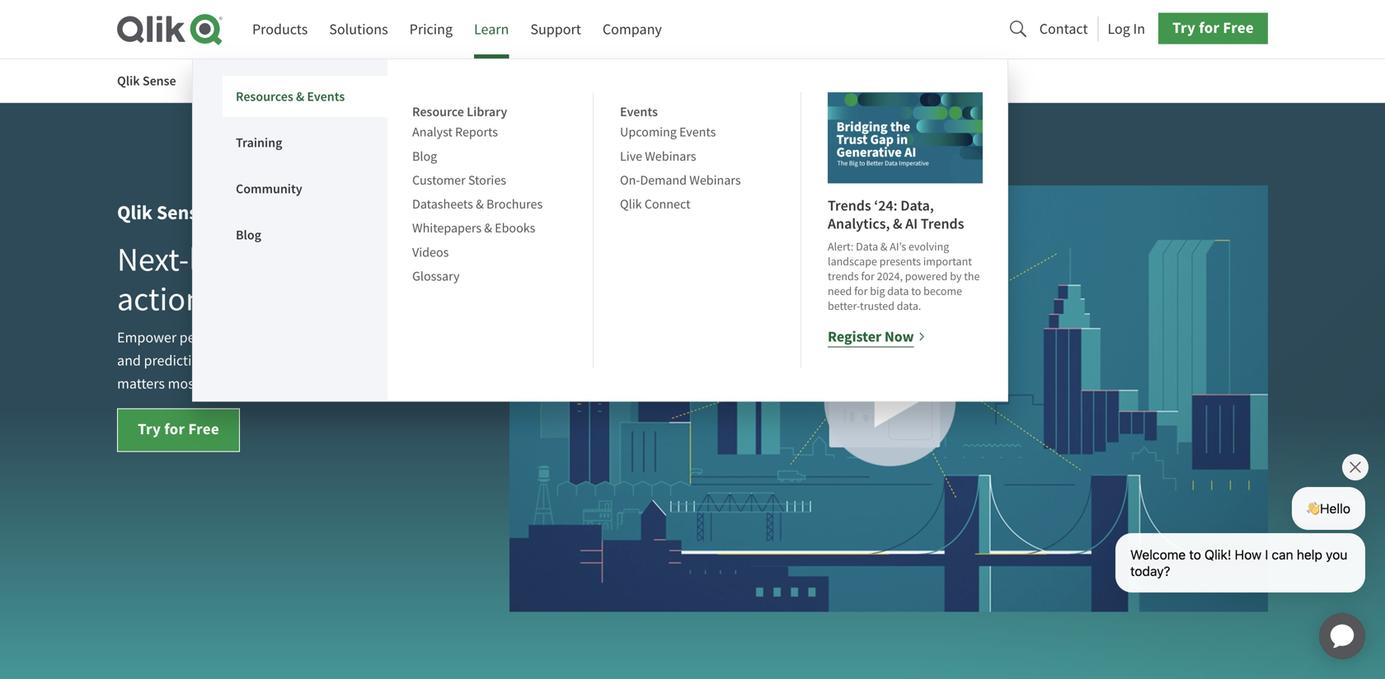 Task type: describe. For each thing, give the bounding box(es) containing it.
|
[[217, 200, 222, 226]]

overview
[[222, 72, 276, 90]]

landscape
[[828, 254, 878, 269]]

pricing
[[410, 20, 453, 39]]

live webinars link
[[620, 147, 697, 166]]

analyst reports link
[[412, 123, 498, 142]]

products
[[252, 20, 308, 39]]

2024,
[[877, 269, 903, 284]]

assisted
[[372, 328, 422, 347]]

upcoming events link
[[620, 123, 716, 142]]

0 vertical spatial try for free link
[[1159, 13, 1269, 44]]

stories
[[468, 172, 507, 189]]

reports
[[455, 124, 498, 141]]

try for left try for free link
[[138, 419, 161, 440]]

important
[[924, 254, 973, 269]]

'24:
[[875, 196, 898, 216]]

qlik inside events upcoming events live webinars on-demand webinars qlik connect
[[620, 196, 642, 213]]

ebooks
[[495, 220, 536, 237]]

1 horizontal spatial action
[[356, 351, 395, 370]]

1 horizontal spatial blog link
[[412, 147, 437, 166]]

events for events upcoming events live webinars on-demand webinars qlik connect
[[680, 124, 716, 141]]

support link
[[531, 14, 581, 45]]

customer
[[412, 172, 466, 189]]

1 horizontal spatial events
[[620, 103, 658, 121]]

inform
[[245, 351, 287, 370]]

0 vertical spatial webinars
[[645, 148, 697, 165]]

resources & events
[[236, 88, 345, 105]]

community link
[[223, 168, 339, 210]]

events for resources & events
[[307, 88, 345, 105]]

for right in
[[1200, 17, 1220, 38]]

for down most.
[[164, 419, 185, 440]]

level
[[189, 239, 254, 281]]

learn link
[[474, 14, 509, 45]]

qlik connect link
[[620, 195, 691, 214]]

& down datasheets & brochures link
[[484, 220, 492, 237]]

it
[[435, 351, 443, 370]]

log in link
[[1108, 15, 1146, 42]]

skill
[[259, 328, 284, 347]]

insights
[[425, 328, 473, 347]]

1 vertical spatial webinars
[[690, 172, 741, 189]]

resources & events link
[[223, 76, 388, 117]]

become
[[924, 284, 963, 299]]

analytics
[[352, 200, 432, 226]]

learn
[[474, 20, 509, 39]]

support
[[531, 20, 581, 39]]

resource
[[412, 103, 464, 121]]

try for free for top try for free link
[[1173, 17, 1255, 38]]

when
[[398, 351, 432, 370]]

log
[[1108, 19, 1131, 38]]

glossary link
[[412, 267, 460, 286]]

free for top try for free link
[[1224, 17, 1255, 38]]

solutions
[[329, 20, 388, 39]]

empower
[[117, 328, 177, 347]]

menu bar containing qlik sense
[[117, 61, 632, 101]]

events upcoming events live webinars on-demand webinars qlik connect
[[620, 103, 741, 213]]

analyst
[[412, 124, 453, 141]]

that
[[217, 351, 242, 370]]

evolving
[[909, 239, 950, 254]]

need
[[828, 284, 852, 299]]

at
[[226, 328, 238, 347]]

register now link
[[828, 325, 927, 348]]

trends '24: data, analytics, & ai trends​ link
[[828, 196, 965, 234]]

qlik for qlik sense | modern cloud analytics
[[117, 200, 153, 226]]

resources
[[236, 88, 294, 105]]

for left big
[[855, 284, 868, 299]]

upcoming
[[620, 124, 677, 141]]

try for top try for free link
[[1173, 17, 1196, 38]]

go to the home page. image
[[117, 13, 223, 45]]

demand
[[640, 172, 687, 189]]

by
[[951, 269, 962, 284]]

menu bar inside qlik main element
[[193, 14, 1008, 401]]

powered
[[906, 269, 948, 284]]

brochures
[[487, 196, 543, 213]]

now
[[885, 327, 915, 347]]

resources & events element
[[360, 40, 983, 368]]

pricing link
[[410, 14, 453, 45]]

blog inside resource library analyst reports blog customer stories datasheets & brochures whitepapers & ebooks videos glossary
[[412, 148, 437, 165]]

all
[[241, 328, 256, 347]]

whitepapers
[[412, 220, 482, 237]]

trends '24: data, analytics, & ai trends​ alert: data & ai's evolving landscape presents important trends for 2024, powered by the need for big data to become better-trusted data.
[[828, 196, 980, 314]]

trends 24: data, analytics, ai trends image
[[828, 92, 983, 183]]

to
[[912, 284, 922, 299]]

from
[[210, 279, 276, 321]]

contact
[[1040, 19, 1089, 38]]



Task type: locate. For each thing, give the bounding box(es) containing it.
0 horizontal spatial free
[[188, 419, 219, 440]]

overview link
[[222, 61, 276, 101]]

datasheets & brochures link
[[412, 195, 543, 214]]

data left the to
[[888, 284, 909, 299]]

big
[[871, 284, 886, 299]]

insight
[[261, 239, 354, 281]]

ai
[[906, 214, 918, 234]]

videos
[[412, 244, 449, 261]]

next-level insight and action from your data empower people at all skill levels with ai-assisted insights and predictions that inform intelligent action when it matters most.
[[117, 239, 473, 394]]

events up live webinars link
[[680, 124, 716, 141]]

qlik up next-
[[117, 200, 153, 226]]

1 horizontal spatial data
[[888, 284, 909, 299]]

try right in
[[1173, 17, 1196, 38]]

qlik
[[117, 72, 140, 90], [620, 196, 642, 213], [117, 200, 153, 226]]

1 horizontal spatial blog
[[412, 148, 437, 165]]

0 vertical spatial and
[[361, 239, 414, 281]]

blog link
[[412, 147, 437, 166], [223, 215, 298, 256]]

menu bar containing trends '24: data, analytics, & ai trends​
[[193, 14, 1008, 401]]

sense
[[143, 72, 176, 90], [157, 200, 208, 226]]

0 vertical spatial action
[[117, 279, 204, 321]]

1 horizontal spatial free
[[1224, 17, 1255, 38]]

videos link
[[412, 243, 449, 262]]

1 horizontal spatial try
[[1173, 17, 1196, 38]]

0 vertical spatial blog link
[[412, 147, 437, 166]]

0 vertical spatial try for free
[[1173, 17, 1255, 38]]

training link
[[223, 122, 388, 163]]

1 horizontal spatial and
[[361, 239, 414, 281]]

on-
[[620, 172, 640, 189]]

your
[[283, 279, 345, 321]]

& left ai's
[[881, 239, 888, 254]]

qlik down go to the home page. image
[[117, 72, 140, 90]]

for
[[1200, 17, 1220, 38], [862, 269, 875, 284], [855, 284, 868, 299], [164, 419, 185, 440]]

application
[[1300, 594, 1386, 680]]

2 horizontal spatial events
[[680, 124, 716, 141]]

sense for qlik sense | modern cloud analytics
[[157, 200, 208, 226]]

trusted
[[860, 299, 895, 314]]

trends
[[828, 196, 872, 216]]

0 horizontal spatial action
[[117, 279, 204, 321]]

0 horizontal spatial and
[[117, 351, 141, 370]]

intelligent
[[290, 351, 353, 370]]

0 horizontal spatial events
[[307, 88, 345, 105]]

data inside next-level insight and action from your data empower people at all skill levels with ai-assisted insights and predictions that inform intelligent action when it matters most.
[[352, 279, 413, 321]]

qlik down on-
[[620, 196, 642, 213]]

1 horizontal spatial try for free link
[[1159, 13, 1269, 44]]

qlik sense
[[117, 72, 176, 90]]

resource library link
[[412, 102, 508, 121]]

0 horizontal spatial blog link
[[223, 215, 298, 256]]

qlik sense link
[[117, 61, 176, 101]]

0 horizontal spatial blog
[[236, 226, 261, 244]]

0 vertical spatial try
[[1173, 17, 1196, 38]]

1 vertical spatial blog
[[236, 226, 261, 244]]

predictions
[[144, 351, 214, 370]]

1 vertical spatial try
[[138, 419, 161, 440]]

company link
[[603, 14, 662, 45]]

whitepapers & ebooks link
[[412, 219, 536, 238]]

learn menu
[[223, 40, 1008, 401]]

1 vertical spatial try for free link
[[117, 409, 240, 453]]

training
[[236, 134, 282, 151]]

action up empower
[[117, 279, 204, 321]]

& left ai at the right top
[[893, 214, 903, 234]]

0 vertical spatial sense
[[143, 72, 176, 90]]

0 horizontal spatial try for free
[[138, 419, 219, 440]]

sense for qlik sense
[[143, 72, 176, 90]]

try down matters
[[138, 419, 161, 440]]

register
[[828, 327, 882, 347]]

qlik main element
[[193, 13, 1269, 401]]

levels
[[287, 328, 322, 347]]

ai's
[[890, 239, 907, 254]]

blog down analyst
[[412, 148, 437, 165]]

free for left try for free link
[[188, 419, 219, 440]]

events up upcoming
[[620, 103, 658, 121]]

try for free inside qlik main element
[[1173, 17, 1255, 38]]

try for free for left try for free link
[[138, 419, 219, 440]]

1 vertical spatial sense
[[157, 200, 208, 226]]

library
[[467, 103, 508, 121]]

and down analytics
[[361, 239, 414, 281]]

menu bar
[[193, 14, 1008, 401], [117, 61, 632, 101]]

free
[[1224, 17, 1255, 38], [188, 419, 219, 440]]

qlik sense | modern cloud analytics
[[117, 200, 432, 226]]

0 horizontal spatial try for free link
[[117, 409, 240, 453]]

action down ai-
[[356, 351, 395, 370]]

and up matters
[[117, 351, 141, 370]]

sense down go to the home page. image
[[143, 72, 176, 90]]

1 vertical spatial action
[[356, 351, 395, 370]]

with
[[325, 328, 352, 347]]

events up training link at the top left of the page
[[307, 88, 345, 105]]

0 horizontal spatial data
[[352, 279, 413, 321]]

try for free down most.
[[138, 419, 219, 440]]

datasheets
[[412, 196, 473, 213]]

try inside qlik main element
[[1173, 17, 1196, 38]]

on-demand webinars link
[[620, 171, 741, 190]]

and
[[361, 239, 414, 281], [117, 351, 141, 370]]

cloud
[[297, 200, 348, 226]]

data
[[856, 239, 879, 254]]

0 vertical spatial free
[[1224, 17, 1255, 38]]

glossary
[[412, 268, 460, 285]]

events link
[[620, 102, 658, 121]]

products link
[[252, 14, 308, 45]]

community
[[236, 180, 303, 198]]

try for free link down most.
[[117, 409, 240, 453]]

log in
[[1108, 19, 1146, 38]]

modern
[[226, 200, 293, 226]]

try for free right in
[[1173, 17, 1255, 38]]

& right 'resources'
[[296, 88, 305, 105]]

contact link
[[1040, 15, 1089, 42]]

the
[[965, 269, 980, 284]]

presents
[[880, 254, 922, 269]]

1 vertical spatial and
[[117, 351, 141, 370]]

ai-
[[355, 328, 372, 347]]

webinars
[[645, 148, 697, 165], [690, 172, 741, 189]]

for left 2024,
[[862, 269, 875, 284]]

try for free
[[1173, 17, 1255, 38], [138, 419, 219, 440]]

analytics,
[[828, 214, 890, 234]]

blog link down analyst
[[412, 147, 437, 166]]

webinars down 'upcoming events' link
[[645, 148, 697, 165]]

blog link right |
[[223, 215, 298, 256]]

qlik for qlik sense
[[117, 72, 140, 90]]

live
[[620, 148, 643, 165]]

0 vertical spatial blog
[[412, 148, 437, 165]]

customer stories link
[[412, 171, 507, 190]]

better-
[[828, 299, 860, 314]]

1 vertical spatial free
[[188, 419, 219, 440]]

events inside resources & events link
[[307, 88, 345, 105]]

data up assisted
[[352, 279, 413, 321]]

resource library analyst reports blog customer stories datasheets & brochures whitepapers & ebooks videos glossary
[[412, 103, 543, 285]]

& up whitepapers & ebooks link
[[476, 196, 484, 213]]

data inside 'trends '24: data, analytics, & ai trends​ alert: data & ai's evolving landscape presents important trends for 2024, powered by the need for big data to become better-trusted data.'
[[888, 284, 909, 299]]

&
[[296, 88, 305, 105], [476, 196, 484, 213], [893, 214, 903, 234], [484, 220, 492, 237], [881, 239, 888, 254]]

solutions link
[[329, 14, 388, 45]]

trends​
[[921, 214, 965, 234]]

1 vertical spatial blog link
[[223, 215, 298, 256]]

try
[[1173, 17, 1196, 38], [138, 419, 161, 440]]

in
[[1134, 19, 1146, 38]]

watch video: qlik sense image
[[510, 186, 1269, 613]]

blog down the modern
[[236, 226, 261, 244]]

try for free link right in
[[1159, 13, 1269, 44]]

0 horizontal spatial try
[[138, 419, 161, 440]]

next-
[[117, 239, 189, 281]]

company
[[603, 20, 662, 39]]

people
[[180, 328, 223, 347]]

trends
[[828, 269, 859, 284]]

alert:
[[828, 239, 854, 254]]

1 horizontal spatial try for free
[[1173, 17, 1255, 38]]

data,
[[901, 196, 935, 216]]

matters
[[117, 375, 165, 394]]

1 vertical spatial try for free
[[138, 419, 219, 440]]

connect
[[645, 196, 691, 213]]

sense left |
[[157, 200, 208, 226]]

free inside qlik main element
[[1224, 17, 1255, 38]]

most.
[[168, 375, 203, 394]]

webinars right the demand on the left top of the page
[[690, 172, 741, 189]]



Task type: vqa. For each thing, say whether or not it's contained in the screenshot.
Value inside 'ANZ Bank Derives Value From Data With Qlik'
no



